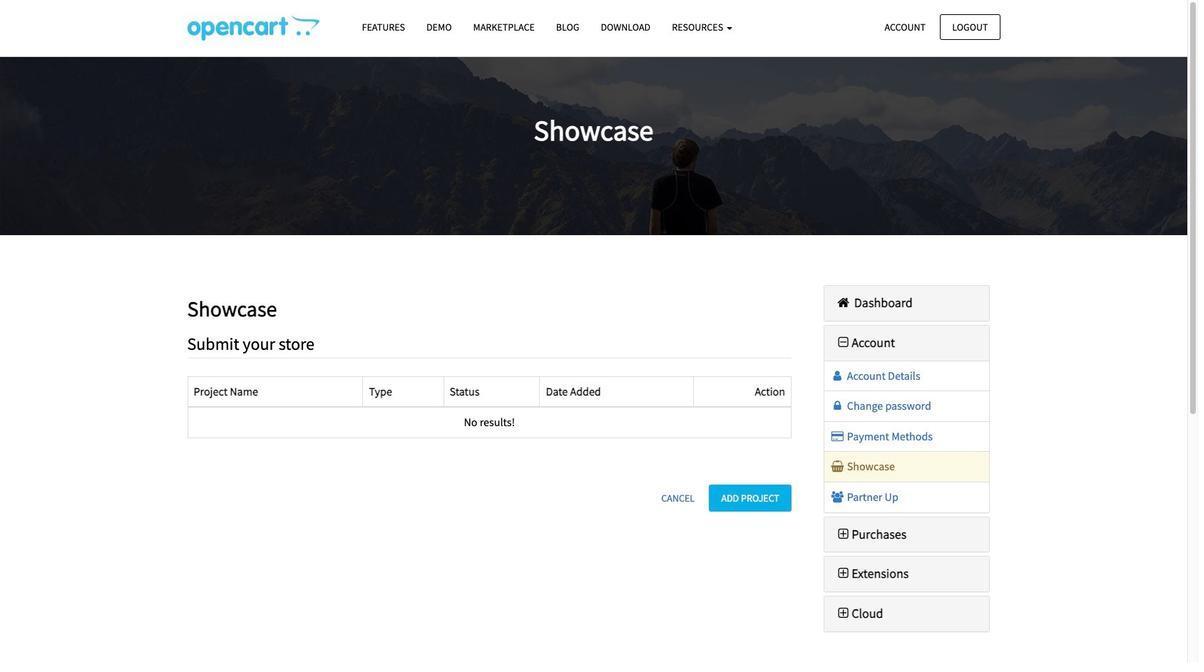 Task type: vqa. For each thing, say whether or not it's contained in the screenshot.
bottom means
no



Task type: describe. For each thing, give the bounding box(es) containing it.
lock image
[[831, 400, 845, 412]]

user image
[[831, 370, 845, 381]]

home image
[[836, 297, 852, 310]]

plus square o image
[[836, 608, 852, 621]]

opencart - showcase image
[[187, 15, 319, 41]]

1 plus square o image from the top
[[836, 528, 852, 541]]

users image
[[831, 492, 845, 503]]



Task type: locate. For each thing, give the bounding box(es) containing it.
plus square o image down users icon
[[836, 528, 852, 541]]

plus square o image
[[836, 528, 852, 541], [836, 568, 852, 581]]

2 plus square o image from the top
[[836, 568, 852, 581]]

plus square o image up plus square o icon
[[836, 568, 852, 581]]

shopping basket image
[[831, 461, 845, 473]]

credit card image
[[831, 431, 845, 442]]

1 vertical spatial plus square o image
[[836, 568, 852, 581]]

0 vertical spatial plus square o image
[[836, 528, 852, 541]]

minus square o image
[[836, 337, 852, 350]]



